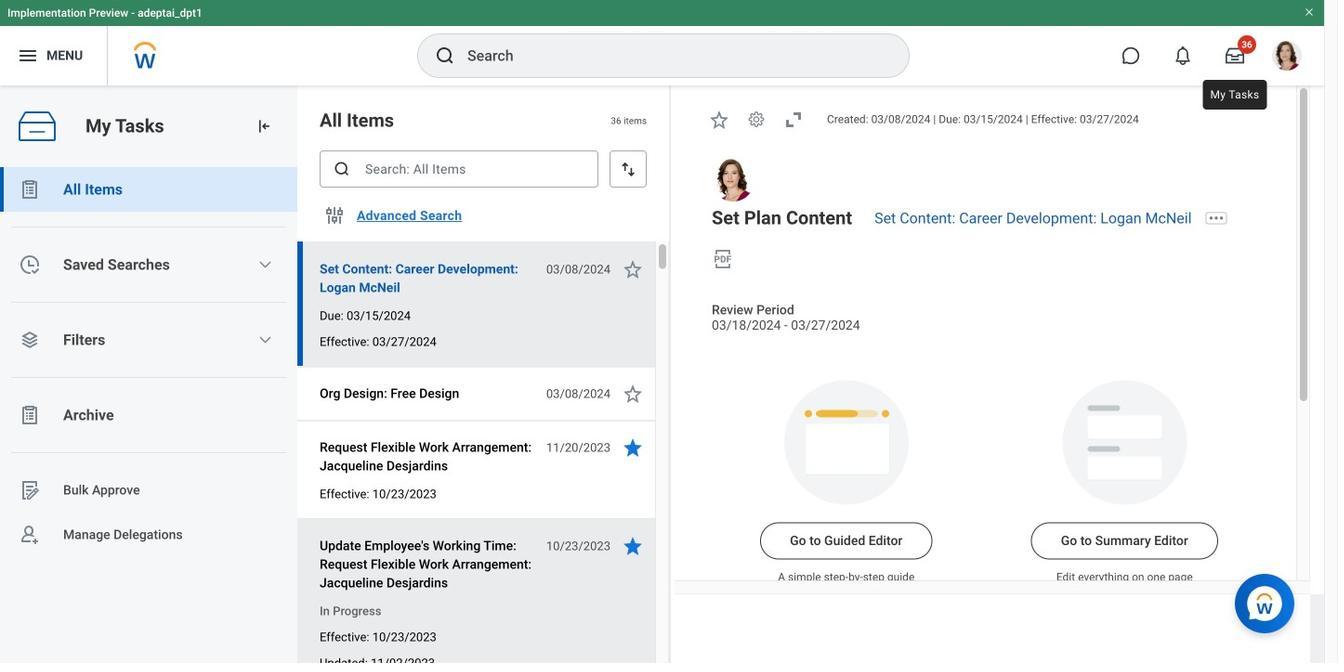 Task type: describe. For each thing, give the bounding box(es) containing it.
employee's photo (logan mcneil) image
[[712, 159, 755, 202]]

1 clipboard image from the top
[[19, 179, 41, 201]]

user plus image
[[19, 524, 41, 547]]

notifications large image
[[1174, 46, 1193, 65]]

search image
[[333, 160, 351, 179]]

search image
[[434, 45, 456, 67]]



Task type: locate. For each thing, give the bounding box(es) containing it.
view printable version (pdf) image
[[712, 248, 734, 270]]

tooltip
[[1200, 76, 1271, 113]]

1 vertical spatial clipboard image
[[19, 404, 41, 427]]

justify image
[[17, 45, 39, 67]]

rename image
[[19, 480, 41, 502]]

chevron down image
[[258, 258, 273, 272]]

clipboard image
[[19, 179, 41, 201], [19, 404, 41, 427]]

configure image
[[324, 205, 346, 227]]

clipboard image up clock check icon
[[19, 179, 41, 201]]

sort image
[[619, 160, 638, 179]]

star image
[[708, 109, 731, 131], [622, 258, 644, 281], [622, 383, 644, 405], [622, 437, 644, 459], [622, 536, 644, 558]]

Search: All Items text field
[[320, 151, 599, 188]]

clipboard image up rename image
[[19, 404, 41, 427]]

list
[[0, 167, 298, 558]]

profile logan mcneil image
[[1273, 41, 1303, 74]]

clock check image
[[19, 254, 41, 276]]

gear image
[[747, 110, 766, 129]]

close environment banner image
[[1304, 7, 1316, 18]]

item list element
[[298, 86, 671, 664]]

2 clipboard image from the top
[[19, 404, 41, 427]]

inbox large image
[[1226, 46, 1245, 65]]

transformation import image
[[255, 117, 273, 136]]

fullscreen image
[[783, 109, 805, 131]]

Search Workday  search field
[[468, 35, 871, 76]]

0 vertical spatial clipboard image
[[19, 179, 41, 201]]

banner
[[0, 0, 1325, 86]]



Task type: vqa. For each thing, say whether or not it's contained in the screenshot.
star image to the middle
yes



